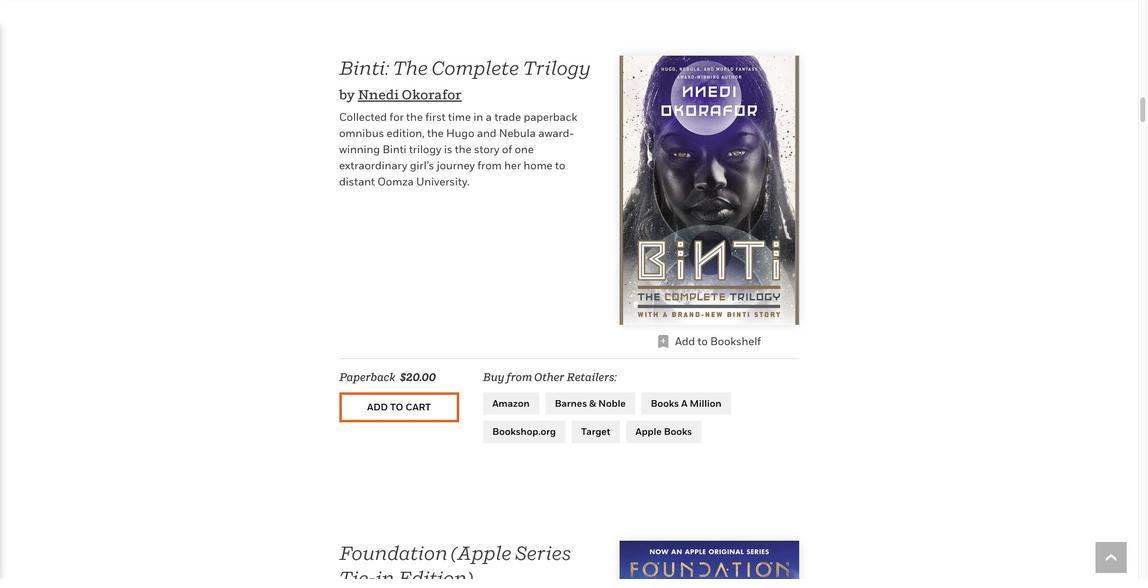 Task type: describe. For each thing, give the bounding box(es) containing it.
nnedi okorafor link
[[358, 87, 462, 103]]

series
[[515, 542, 572, 565]]

million
[[690, 398, 722, 410]]

home
[[524, 159, 553, 172]]

a
[[486, 111, 492, 123]]

hugo
[[446, 127, 475, 139]]

books a million link
[[642, 393, 732, 415]]

winning
[[339, 143, 380, 156]]

amazon link
[[483, 393, 540, 415]]

foundation (apple series tie-in edition) book cover picture image
[[620, 542, 799, 580]]

distant
[[339, 175, 375, 188]]

to for add to bookshelf
[[698, 335, 708, 348]]

noble
[[599, 398, 626, 410]]

foundation
[[339, 542, 448, 565]]

the
[[393, 56, 428, 79]]

&
[[590, 398, 597, 410]]

okorafor
[[402, 87, 462, 103]]

a
[[682, 398, 688, 410]]

for
[[390, 111, 404, 123]]

omnibus
[[339, 127, 384, 139]]

journey
[[437, 159, 475, 172]]

binti: the complete trilogy link
[[339, 56, 591, 79]]

trilogy
[[523, 56, 591, 79]]

bookshop.org
[[493, 426, 556, 438]]

barnes
[[555, 398, 587, 410]]

books a million
[[651, 398, 722, 410]]

add for add to cart
[[367, 402, 388, 414]]

paperback $20.00
[[339, 371, 436, 384]]

amazon
[[493, 398, 530, 410]]

extraordinary
[[339, 159, 408, 172]]

collected
[[339, 111, 387, 123]]

first
[[426, 111, 446, 123]]

edition)
[[398, 567, 473, 580]]

add to cart button
[[339, 393, 459, 423]]

apple books link
[[626, 421, 702, 444]]

binti: the complete trilogy
[[339, 56, 591, 79]]

1 vertical spatial from
[[507, 371, 532, 384]]

foundation (apple series tie-in edition) link
[[339, 542, 572, 580]]

trade
[[495, 111, 521, 123]]

0 vertical spatial books
[[651, 398, 679, 410]]

collected for the first time in a trade paperback omnibus edition, the hugo and nebula award- winning binti trilogy is the story of one extraordinary girl's journey from her home to distant oomza university.
[[339, 111, 578, 188]]

paperback
[[524, 111, 578, 123]]

barnes & noble link
[[546, 393, 636, 415]]

her
[[505, 159, 521, 172]]

is
[[444, 143, 453, 156]]

0 vertical spatial the
[[407, 111, 423, 123]]

1 vertical spatial books
[[664, 426, 693, 438]]

from inside collected for the first time in a trade paperback omnibus edition, the hugo and nebula award- winning binti trilogy is the story of one extraordinary girl's journey from her home to distant oomza university.
[[478, 159, 502, 172]]

oomza
[[378, 175, 414, 188]]



Task type: locate. For each thing, give the bounding box(es) containing it.
in down foundation
[[376, 567, 394, 580]]

trilogy
[[409, 143, 442, 156]]

bookshop.org link
[[483, 421, 566, 444]]

to right home
[[555, 159, 566, 172]]

apple books
[[636, 426, 693, 438]]

1 vertical spatial to
[[698, 335, 708, 348]]

binti: the complete trilogy book cover picture image
[[620, 56, 799, 325]]

books left a
[[651, 398, 679, 410]]

other
[[535, 371, 565, 384]]

buy from other retailers:
[[483, 371, 617, 384]]

add down paperback $20.00
[[367, 402, 388, 414]]

nnedi
[[358, 87, 399, 103]]

2 horizontal spatial the
[[455, 143, 472, 156]]

0 horizontal spatial to
[[390, 402, 404, 414]]

books
[[651, 398, 679, 410], [664, 426, 693, 438]]

of
[[502, 143, 513, 156]]

add inside 'add to cart' button
[[367, 402, 388, 414]]

0 vertical spatial to
[[555, 159, 566, 172]]

time
[[448, 111, 471, 123]]

edition,
[[387, 127, 425, 139]]

1 horizontal spatial the
[[427, 127, 444, 139]]

in inside foundation (apple series tie-in edition)
[[376, 567, 394, 580]]

buy
[[483, 371, 505, 384]]

1 vertical spatial in
[[376, 567, 394, 580]]

1 horizontal spatial to
[[555, 159, 566, 172]]

by nnedi okorafor
[[339, 87, 462, 103]]

award-
[[539, 127, 574, 139]]

in left a
[[474, 111, 484, 123]]

university.
[[416, 175, 470, 188]]

0 vertical spatial add
[[676, 335, 696, 348]]

to
[[555, 159, 566, 172], [698, 335, 708, 348], [390, 402, 404, 414]]

from right buy
[[507, 371, 532, 384]]

0 vertical spatial from
[[478, 159, 502, 172]]

0 horizontal spatial add
[[367, 402, 388, 414]]

binti
[[383, 143, 407, 156]]

0 vertical spatial in
[[474, 111, 484, 123]]

retailers:
[[567, 371, 617, 384]]

to inside button
[[390, 402, 404, 414]]

and
[[477, 127, 497, 139]]

1 horizontal spatial add
[[676, 335, 696, 348]]

nebula
[[499, 127, 536, 139]]

$20.00
[[400, 371, 436, 384]]

from
[[478, 159, 502, 172], [507, 371, 532, 384]]

1 horizontal spatial from
[[507, 371, 532, 384]]

add for add to bookshelf
[[676, 335, 696, 348]]

target
[[581, 426, 611, 438]]

(apple
[[452, 542, 512, 565]]

to inside collected for the first time in a trade paperback omnibus edition, the hugo and nebula award- winning binti trilogy is the story of one extraordinary girl's journey from her home to distant oomza university.
[[555, 159, 566, 172]]

girl's
[[410, 159, 434, 172]]

complete
[[432, 56, 520, 79]]

by
[[339, 87, 355, 103]]

from down story
[[478, 159, 502, 172]]

0 horizontal spatial in
[[376, 567, 394, 580]]

foundation (apple series tie-in edition)
[[339, 542, 572, 580]]

in
[[474, 111, 484, 123], [376, 567, 394, 580]]

paperback
[[339, 371, 395, 384]]

the right is
[[455, 143, 472, 156]]

to left bookshelf
[[698, 335, 708, 348]]

cart
[[406, 402, 431, 414]]

tie-
[[339, 567, 376, 580]]

to left the cart at the bottom left of page
[[390, 402, 404, 414]]

barnes & noble
[[555, 398, 626, 410]]

0 horizontal spatial the
[[407, 111, 423, 123]]

apple
[[636, 426, 662, 438]]

the
[[407, 111, 423, 123], [427, 127, 444, 139], [455, 143, 472, 156]]

2 horizontal spatial to
[[698, 335, 708, 348]]

binti:
[[339, 56, 389, 79]]

1 vertical spatial the
[[427, 127, 444, 139]]

books down books a million link
[[664, 426, 693, 438]]

add to bookshelf
[[676, 335, 762, 348]]

0 horizontal spatial from
[[478, 159, 502, 172]]

the down first
[[427, 127, 444, 139]]

add to cart
[[367, 402, 431, 414]]

2 vertical spatial the
[[455, 143, 472, 156]]

the right for
[[407, 111, 423, 123]]

in inside collected for the first time in a trade paperback omnibus edition, the hugo and nebula award- winning binti trilogy is the story of one extraordinary girl's journey from her home to distant oomza university.
[[474, 111, 484, 123]]

1 horizontal spatial in
[[474, 111, 484, 123]]

target link
[[572, 421, 620, 444]]

add left bookshelf
[[676, 335, 696, 348]]

add
[[676, 335, 696, 348], [367, 402, 388, 414]]

to for add to cart
[[390, 402, 404, 414]]

story
[[474, 143, 500, 156]]

bookshelf
[[711, 335, 762, 348]]

2 vertical spatial to
[[390, 402, 404, 414]]

one
[[515, 143, 534, 156]]

1 vertical spatial add
[[367, 402, 388, 414]]



Task type: vqa. For each thing, say whether or not it's contained in the screenshot.
to
yes



